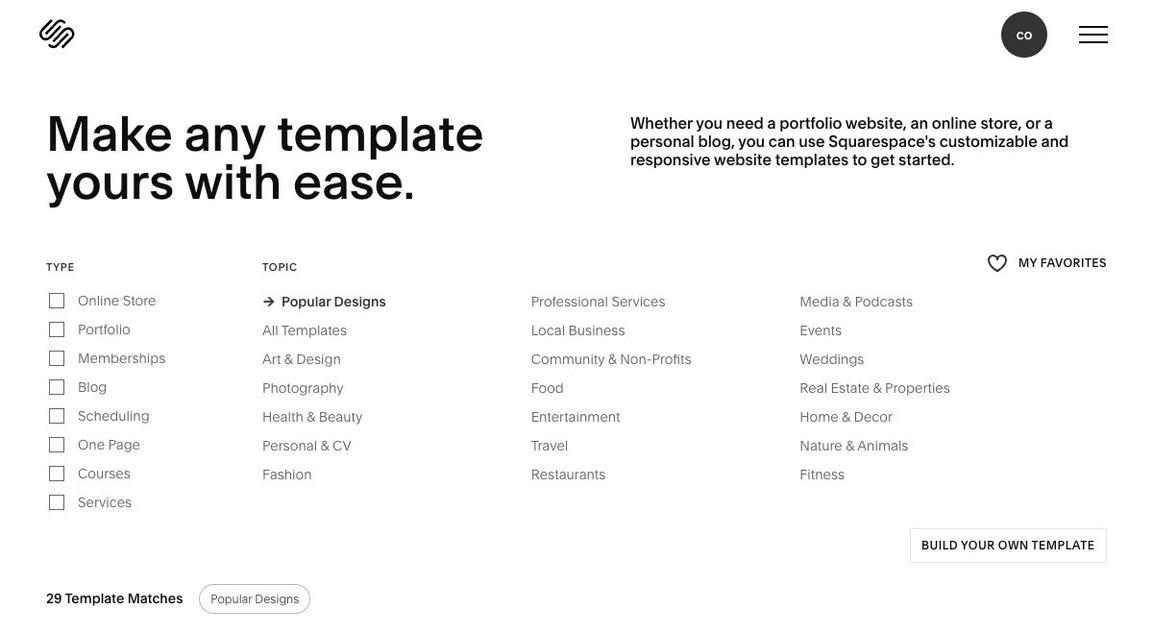 Task type: describe. For each thing, give the bounding box(es) containing it.
navigation menu image
[[1079, 26, 1108, 43]]



Task type: vqa. For each thing, say whether or not it's contained in the screenshot.
NAVIGATION MENU icon on the top right of the page
yes



